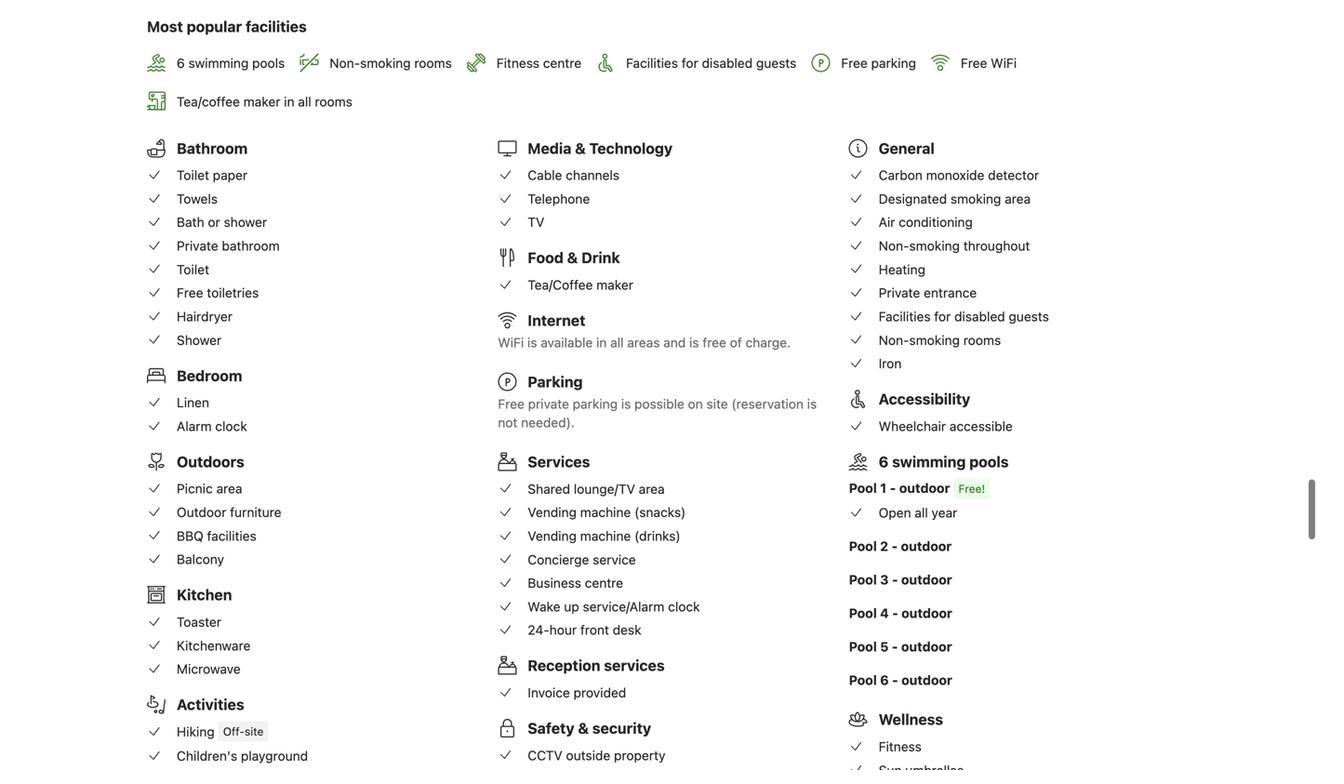 Task type: vqa. For each thing, say whether or not it's contained in the screenshot.
Drink
yes



Task type: locate. For each thing, give the bounding box(es) containing it.
concierge service
[[528, 552, 636, 567]]

1 vertical spatial site
[[245, 725, 264, 738]]

maker down the drink
[[596, 277, 633, 293]]

0 vertical spatial vending
[[528, 505, 577, 520]]

6 swimming pools down most popular facilities
[[177, 55, 285, 71]]

food
[[528, 249, 564, 267]]

children's
[[177, 748, 237, 764]]

1 horizontal spatial facilities for disabled guests
[[879, 309, 1049, 324]]

pools up free! on the right bottom of page
[[969, 453, 1009, 471]]

is left possible on the bottom
[[621, 396, 631, 412]]

cctv outside property
[[528, 748, 666, 763]]

pool left 4
[[849, 606, 877, 621]]

1 vertical spatial 6 swimming pools
[[879, 453, 1009, 471]]

maker right tea/coffee
[[243, 94, 280, 109]]

- right "1"
[[890, 480, 896, 496]]

5 pool from the top
[[849, 639, 877, 655]]

0 horizontal spatial facilities for disabled guests
[[626, 55, 797, 71]]

area up (snacks)
[[639, 481, 665, 497]]

vending up concierge
[[528, 528, 577, 544]]

1 vertical spatial for
[[934, 309, 951, 324]]

non- up the tea/coffee maker in all rooms
[[330, 55, 360, 71]]

1 vertical spatial centre
[[585, 575, 623, 591]]

facilities for disabled guests
[[626, 55, 797, 71], [879, 309, 1049, 324]]

toilet up the towels
[[177, 168, 209, 183]]

1 horizontal spatial guests
[[1009, 309, 1049, 324]]

pool 2 - outdoor
[[849, 539, 952, 554]]

free for free private parking is possible on site (reservation is not needed).
[[498, 396, 525, 412]]

in
[[284, 94, 294, 109], [596, 335, 607, 350]]

outdoor for pool 5 - outdoor
[[901, 639, 952, 655]]

free inside free private parking is possible on site (reservation is not needed).
[[498, 396, 525, 412]]

2 vertical spatial 6
[[880, 673, 889, 688]]

pools up the tea/coffee maker in all rooms
[[252, 55, 285, 71]]

0 horizontal spatial pools
[[252, 55, 285, 71]]

vending for vending machine (snacks)
[[528, 505, 577, 520]]

free toiletries
[[177, 285, 259, 301]]

- right 3
[[892, 572, 898, 588]]

area for shared lounge/tv area
[[639, 481, 665, 497]]

- down "pool 5 - outdoor"
[[892, 673, 898, 688]]

centre for fitness centre
[[543, 55, 581, 71]]

outdoor right 4
[[902, 606, 952, 621]]

0 vertical spatial facilities for disabled guests
[[626, 55, 797, 71]]

fitness centre
[[497, 55, 581, 71]]

swimming up pool 1 - outdoor free!
[[892, 453, 966, 471]]

0 vertical spatial private
[[177, 238, 218, 254]]

outdoor for pool 1 - outdoor free!
[[899, 480, 950, 496]]

0 vertical spatial 6 swimming pools
[[177, 55, 285, 71]]

private down heating
[[879, 285, 920, 301]]

2 toilet from the top
[[177, 262, 209, 277]]

1 vertical spatial all
[[610, 335, 624, 350]]

shower
[[224, 215, 267, 230]]

towels
[[177, 191, 218, 206]]

area up outdoor furniture
[[216, 481, 242, 496]]

2 machine from the top
[[580, 528, 631, 544]]

toilet
[[177, 168, 209, 183], [177, 262, 209, 277]]

desk
[[613, 623, 641, 638]]

service
[[593, 552, 636, 567]]

monoxide
[[926, 168, 985, 183]]

pool for pool 5 - outdoor
[[849, 639, 877, 655]]

0 vertical spatial non-smoking rooms
[[330, 55, 452, 71]]

machine for (drinks)
[[580, 528, 631, 544]]

private
[[177, 238, 218, 254], [879, 285, 920, 301]]

0 vertical spatial guests
[[756, 55, 797, 71]]

0 vertical spatial parking
[[871, 55, 916, 71]]

swimming
[[188, 55, 249, 71], [892, 453, 966, 471]]

1 vertical spatial facilities
[[879, 309, 931, 324]]

1 vertical spatial fitness
[[879, 739, 922, 754]]

toilet for toilet paper
[[177, 168, 209, 183]]

parking
[[528, 373, 583, 391]]

0 vertical spatial centre
[[543, 55, 581, 71]]

entrance
[[924, 285, 977, 301]]

1 pool from the top
[[849, 480, 877, 496]]

& up cable channels
[[575, 139, 586, 157]]

1 horizontal spatial centre
[[585, 575, 623, 591]]

0 horizontal spatial centre
[[543, 55, 581, 71]]

shower
[[177, 332, 222, 348]]

0 horizontal spatial guests
[[756, 55, 797, 71]]

outdoor up open all year at right
[[899, 480, 950, 496]]

fitness up 'media'
[[497, 55, 540, 71]]

private down bath
[[177, 238, 218, 254]]

6 down most at top left
[[177, 55, 185, 71]]

outdoor furniture
[[177, 505, 281, 520]]

non-
[[330, 55, 360, 71], [879, 238, 909, 254], [879, 332, 909, 348]]

0 horizontal spatial swimming
[[188, 55, 249, 71]]

cctv
[[528, 748, 563, 763]]

non- down "air"
[[879, 238, 909, 254]]

2 horizontal spatial all
[[915, 505, 928, 521]]

outdoor right 5
[[901, 639, 952, 655]]

1 vertical spatial &
[[567, 249, 578, 267]]

activities
[[177, 696, 244, 714]]

media & technology
[[528, 139, 673, 157]]

pool for pool 4 - outdoor
[[849, 606, 877, 621]]

0 vertical spatial facilities
[[626, 55, 678, 71]]

wheelchair accessible
[[879, 419, 1013, 434]]

areas
[[627, 335, 660, 350]]

or
[[208, 215, 220, 230]]

fitness
[[497, 55, 540, 71], [879, 739, 922, 754]]

2 horizontal spatial area
[[1005, 191, 1031, 206]]

parking inside free private parking is possible on site (reservation is not needed).
[[573, 396, 618, 412]]

pool left 2
[[849, 539, 877, 554]]

pool left 3
[[849, 572, 877, 588]]

most popular facilities
[[147, 18, 307, 36]]

toilet paper
[[177, 168, 248, 183]]

on
[[688, 396, 703, 412]]

0 vertical spatial site
[[707, 396, 728, 412]]

0 vertical spatial facilities
[[246, 18, 307, 36]]

& right food at the top left
[[567, 249, 578, 267]]

0 horizontal spatial private
[[177, 238, 218, 254]]

- right 4
[[892, 606, 898, 621]]

&
[[575, 139, 586, 157], [567, 249, 578, 267], [578, 720, 589, 737]]

channels
[[566, 168, 620, 183]]

tea/coffee maker
[[528, 277, 633, 293]]

clock right the service/alarm
[[668, 599, 700, 614]]

security
[[592, 720, 651, 737]]

1 horizontal spatial area
[[639, 481, 665, 497]]

1 vertical spatial swimming
[[892, 453, 966, 471]]

free private parking is possible on site (reservation is not needed).
[[498, 396, 817, 430]]

0 vertical spatial disabled
[[702, 55, 753, 71]]

2 vertical spatial rooms
[[963, 332, 1001, 348]]

facilities
[[626, 55, 678, 71], [879, 309, 931, 324]]

is
[[527, 335, 537, 350], [689, 335, 699, 350], [621, 396, 631, 412], [807, 396, 817, 412]]

media
[[528, 139, 571, 157]]

1 horizontal spatial wifi
[[991, 55, 1017, 71]]

clock right alarm on the left
[[215, 419, 247, 434]]

0 horizontal spatial rooms
[[315, 94, 352, 109]]

1 vertical spatial vending
[[528, 528, 577, 544]]

0 horizontal spatial facilities
[[626, 55, 678, 71]]

maker
[[243, 94, 280, 109], [596, 277, 633, 293]]

outdoor down open all year at right
[[901, 539, 952, 554]]

0 vertical spatial all
[[298, 94, 311, 109]]

wellness
[[879, 711, 943, 729]]

non-smoking rooms
[[330, 55, 452, 71], [879, 332, 1001, 348]]

free parking
[[841, 55, 916, 71]]

4 pool from the top
[[849, 606, 877, 621]]

machine for (snacks)
[[580, 505, 631, 520]]

charge.
[[746, 335, 791, 350]]

bbq facilities
[[177, 528, 257, 544]]

1 vertical spatial toilet
[[177, 262, 209, 277]]

1 vertical spatial facilities for disabled guests
[[879, 309, 1049, 324]]

pool down "pool 5 - outdoor"
[[849, 673, 877, 688]]

- right 5
[[892, 639, 898, 655]]

1 horizontal spatial swimming
[[892, 453, 966, 471]]

machine down lounge/tv at the left bottom
[[580, 505, 631, 520]]

0 horizontal spatial maker
[[243, 94, 280, 109]]

1 horizontal spatial in
[[596, 335, 607, 350]]

1 horizontal spatial private
[[879, 285, 920, 301]]

in right available
[[596, 335, 607, 350]]

free
[[703, 335, 726, 350]]

is right and
[[689, 335, 699, 350]]

1 horizontal spatial site
[[707, 396, 728, 412]]

1 toilet from the top
[[177, 168, 209, 183]]

up
[[564, 599, 579, 614]]

0 horizontal spatial all
[[298, 94, 311, 109]]

0 horizontal spatial parking
[[573, 396, 618, 412]]

outdoor for pool 6 - outdoor
[[902, 673, 952, 688]]

internet
[[528, 312, 585, 329]]

2 vertical spatial non-
[[879, 332, 909, 348]]

popular
[[187, 18, 242, 36]]

-
[[890, 480, 896, 496], [892, 539, 898, 554], [892, 572, 898, 588], [892, 606, 898, 621], [892, 639, 898, 655], [892, 673, 898, 688]]

0 vertical spatial pools
[[252, 55, 285, 71]]

carbon
[[879, 168, 923, 183]]

pools
[[252, 55, 285, 71], [969, 453, 1009, 471]]

0 vertical spatial for
[[682, 55, 698, 71]]

drink
[[581, 249, 620, 267]]

facilities up technology
[[626, 55, 678, 71]]

parking down parking
[[573, 396, 618, 412]]

designated
[[879, 191, 947, 206]]

0 horizontal spatial wifi
[[498, 335, 524, 350]]

1 horizontal spatial parking
[[871, 55, 916, 71]]

1 vertical spatial maker
[[596, 277, 633, 293]]

1 horizontal spatial fitness
[[879, 739, 922, 754]]

pool 5 - outdoor
[[849, 639, 952, 655]]

0 horizontal spatial fitness
[[497, 55, 540, 71]]

0 vertical spatial rooms
[[414, 55, 452, 71]]

parking up general
[[871, 55, 916, 71]]

6 down 5
[[880, 673, 889, 688]]

pool left "1"
[[849, 480, 877, 496]]

3
[[880, 572, 889, 588]]

1 horizontal spatial clock
[[668, 599, 700, 614]]

centre up wake up service/alarm clock
[[585, 575, 623, 591]]

outdoor right 3
[[901, 572, 952, 588]]

1 vertical spatial private
[[879, 285, 920, 301]]

0 vertical spatial wifi
[[991, 55, 1017, 71]]

in right tea/coffee
[[284, 94, 294, 109]]

1 vertical spatial pools
[[969, 453, 1009, 471]]

1 horizontal spatial all
[[610, 335, 624, 350]]

machine down vending machine (snacks)
[[580, 528, 631, 544]]

1 vertical spatial rooms
[[315, 94, 352, 109]]

wifi
[[991, 55, 1017, 71], [498, 335, 524, 350]]

0 vertical spatial swimming
[[188, 55, 249, 71]]

1 vertical spatial facilities
[[207, 528, 257, 544]]

facilities down private entrance
[[879, 309, 931, 324]]

0 vertical spatial fitness
[[497, 55, 540, 71]]

1 horizontal spatial facilities
[[879, 309, 931, 324]]

property
[[614, 748, 666, 763]]

linen
[[177, 395, 209, 410]]

facilities right popular
[[246, 18, 307, 36]]

6 up "1"
[[879, 453, 889, 471]]

1 vending from the top
[[528, 505, 577, 520]]

rooms
[[414, 55, 452, 71], [315, 94, 352, 109], [963, 332, 1001, 348]]

site up children's playground
[[245, 725, 264, 738]]

& up outside
[[578, 720, 589, 737]]

accessible
[[950, 419, 1013, 434]]

1 horizontal spatial maker
[[596, 277, 633, 293]]

wake
[[528, 599, 561, 614]]

pool left 5
[[849, 639, 877, 655]]

area for designated smoking area
[[1005, 191, 1031, 206]]

vending down shared
[[528, 505, 577, 520]]

0 horizontal spatial for
[[682, 55, 698, 71]]

toiletries
[[207, 285, 259, 301]]

1 machine from the top
[[580, 505, 631, 520]]

free!
[[959, 482, 985, 495]]

outdoor for pool 4 - outdoor
[[902, 606, 952, 621]]

2 vertical spatial &
[[578, 720, 589, 737]]

1 vertical spatial parking
[[573, 396, 618, 412]]

fitness for fitness centre
[[497, 55, 540, 71]]

0 vertical spatial 6
[[177, 55, 185, 71]]

2 pool from the top
[[849, 539, 877, 554]]

toilet up free toiletries
[[177, 262, 209, 277]]

open all year
[[879, 505, 957, 521]]

invoice provided
[[528, 685, 626, 700]]

private for private bathroom
[[177, 238, 218, 254]]

6 swimming pools down wheelchair accessible
[[879, 453, 1009, 471]]

0 horizontal spatial in
[[284, 94, 294, 109]]

air conditioning
[[879, 215, 973, 230]]

2 vending from the top
[[528, 528, 577, 544]]

1 vertical spatial machine
[[580, 528, 631, 544]]

fitness down wellness
[[879, 739, 922, 754]]

site right on
[[707, 396, 728, 412]]

is down internet
[[527, 335, 537, 350]]

6 pool from the top
[[849, 673, 877, 688]]

- for 4
[[892, 606, 898, 621]]

& for safety
[[578, 720, 589, 737]]

- right 2
[[892, 539, 898, 554]]

all
[[298, 94, 311, 109], [610, 335, 624, 350], [915, 505, 928, 521]]

bathroom
[[222, 238, 280, 254]]

swimming down popular
[[188, 55, 249, 71]]

outdoor up wellness
[[902, 673, 952, 688]]

1 vertical spatial disabled
[[954, 309, 1005, 324]]

24-hour front desk
[[528, 623, 641, 638]]

0 vertical spatial machine
[[580, 505, 631, 520]]

wifi is available in all areas and is free of charge.
[[498, 335, 791, 350]]

3 pool from the top
[[849, 572, 877, 588]]

toilet for toilet
[[177, 262, 209, 277]]

facilities down outdoor furniture
[[207, 528, 257, 544]]

2 vertical spatial all
[[915, 505, 928, 521]]

0 vertical spatial toilet
[[177, 168, 209, 183]]

tv
[[528, 215, 544, 230]]

clock
[[215, 419, 247, 434], [668, 599, 700, 614]]

bath
[[177, 215, 204, 230]]

1 horizontal spatial non-smoking rooms
[[879, 332, 1001, 348]]

0 vertical spatial &
[[575, 139, 586, 157]]

0 vertical spatial in
[[284, 94, 294, 109]]

area down 'detector'
[[1005, 191, 1031, 206]]

4
[[880, 606, 889, 621]]

maker for tea/coffee
[[243, 94, 280, 109]]

0 vertical spatial maker
[[243, 94, 280, 109]]

0 horizontal spatial site
[[245, 725, 264, 738]]

centre up 'media'
[[543, 55, 581, 71]]

outdoor for pool 2 - outdoor
[[901, 539, 952, 554]]

1 horizontal spatial rooms
[[414, 55, 452, 71]]

- for 5
[[892, 639, 898, 655]]

non- up iron
[[879, 332, 909, 348]]

1 horizontal spatial disabled
[[954, 309, 1005, 324]]



Task type: describe. For each thing, give the bounding box(es) containing it.
pool 4 - outdoor
[[849, 606, 952, 621]]

pool for pool 3 - outdoor
[[849, 572, 877, 588]]

technology
[[589, 139, 673, 157]]

designated smoking area
[[879, 191, 1031, 206]]

vending for vending machine (drinks)
[[528, 528, 577, 544]]

0 horizontal spatial non-smoking rooms
[[330, 55, 452, 71]]

iron
[[879, 356, 902, 371]]

business centre
[[528, 575, 623, 591]]

1 vertical spatial wifi
[[498, 335, 524, 350]]

site inside hiking off-site
[[245, 725, 264, 738]]

free for free parking
[[841, 55, 868, 71]]

- for 2
[[892, 539, 898, 554]]

- for 3
[[892, 572, 898, 588]]

site inside free private parking is possible on site (reservation is not needed).
[[707, 396, 728, 412]]

private for private entrance
[[879, 285, 920, 301]]

1 vertical spatial in
[[596, 335, 607, 350]]

wheelchair
[[879, 419, 946, 434]]

services
[[528, 453, 590, 471]]

0 horizontal spatial 6 swimming pools
[[177, 55, 285, 71]]

1 vertical spatial clock
[[668, 599, 700, 614]]

conditioning
[[899, 215, 973, 230]]

0 horizontal spatial area
[[216, 481, 242, 496]]

outdoors
[[177, 453, 244, 471]]

1 horizontal spatial pools
[[969, 453, 1009, 471]]

(snacks)
[[634, 505, 686, 520]]

pool for pool 2 - outdoor
[[849, 539, 877, 554]]

1 vertical spatial non-
[[879, 238, 909, 254]]

air
[[879, 215, 895, 230]]

furniture
[[230, 505, 281, 520]]

year
[[932, 505, 957, 521]]

2 horizontal spatial rooms
[[963, 332, 1001, 348]]

pool for pool 6 - outdoor
[[849, 673, 877, 688]]

- for 6
[[892, 673, 898, 688]]

safety & security
[[528, 720, 651, 737]]

balcony
[[177, 552, 224, 567]]

children's playground
[[177, 748, 308, 764]]

heating
[[879, 262, 926, 277]]

playground
[[241, 748, 308, 764]]

1 vertical spatial guests
[[1009, 309, 1049, 324]]

fitness for fitness
[[879, 739, 922, 754]]

& for media
[[575, 139, 586, 157]]

private entrance
[[879, 285, 977, 301]]

vending machine (drinks)
[[528, 528, 681, 544]]

free for free wifi
[[961, 55, 987, 71]]

accessibility
[[879, 390, 970, 408]]

cable channels
[[528, 168, 620, 183]]

outdoor
[[177, 505, 226, 520]]

hiking
[[177, 724, 215, 739]]

centre for business centre
[[585, 575, 623, 591]]

possible
[[635, 396, 684, 412]]

free for free toiletries
[[177, 285, 203, 301]]

(reservation
[[732, 396, 804, 412]]

hiking off-site
[[177, 724, 264, 739]]

shared
[[528, 481, 570, 497]]

tea/coffee
[[177, 94, 240, 109]]

kitchenware
[[177, 638, 251, 653]]

general
[[879, 139, 935, 157]]

maker for tea/coffee
[[596, 277, 633, 293]]

1 vertical spatial non-smoking rooms
[[879, 332, 1001, 348]]

is right (reservation
[[807, 396, 817, 412]]

open
[[879, 505, 911, 521]]

0 vertical spatial non-
[[330, 55, 360, 71]]

available
[[541, 335, 593, 350]]

5
[[880, 639, 889, 655]]

throughout
[[963, 238, 1030, 254]]

food & drink
[[528, 249, 620, 267]]

alarm
[[177, 419, 212, 434]]

1 horizontal spatial for
[[934, 309, 951, 324]]

service/alarm
[[583, 599, 665, 614]]

picnic
[[177, 481, 213, 496]]

outdoor for pool 3 - outdoor
[[901, 572, 952, 588]]

microwave
[[177, 661, 241, 677]]

concierge
[[528, 552, 589, 567]]

and
[[663, 335, 686, 350]]

1
[[880, 480, 887, 496]]

bathroom
[[177, 139, 248, 157]]

off-
[[223, 725, 245, 738]]

pool for pool 1 - outdoor free!
[[849, 480, 877, 496]]

pool 6 - outdoor
[[849, 673, 952, 688]]

0 vertical spatial clock
[[215, 419, 247, 434]]

reception services
[[528, 657, 665, 675]]

hairdryer
[[177, 309, 233, 324]]

pool 3 - outdoor
[[849, 572, 952, 588]]

non-smoking throughout
[[879, 238, 1030, 254]]

needed).
[[521, 415, 575, 430]]

tea/coffee
[[528, 277, 593, 293]]

safety
[[528, 720, 574, 737]]

front
[[580, 623, 609, 638]]

0 horizontal spatial disabled
[[702, 55, 753, 71]]

& for food
[[567, 249, 578, 267]]

tea/coffee maker in all rooms
[[177, 94, 352, 109]]

outside
[[566, 748, 610, 763]]

1 horizontal spatial 6 swimming pools
[[879, 453, 1009, 471]]

wake up service/alarm clock
[[528, 599, 700, 614]]

alarm clock
[[177, 419, 247, 434]]

2
[[880, 539, 888, 554]]

1 vertical spatial 6
[[879, 453, 889, 471]]

(drinks)
[[634, 528, 681, 544]]

reception
[[528, 657, 600, 675]]

- for 1
[[890, 480, 896, 496]]

free wifi
[[961, 55, 1017, 71]]

business
[[528, 575, 581, 591]]

shared lounge/tv area
[[528, 481, 665, 497]]

private
[[528, 396, 569, 412]]

provided
[[574, 685, 626, 700]]

paper
[[213, 168, 248, 183]]

of
[[730, 335, 742, 350]]

24-
[[528, 623, 550, 638]]

bath or shower
[[177, 215, 267, 230]]



